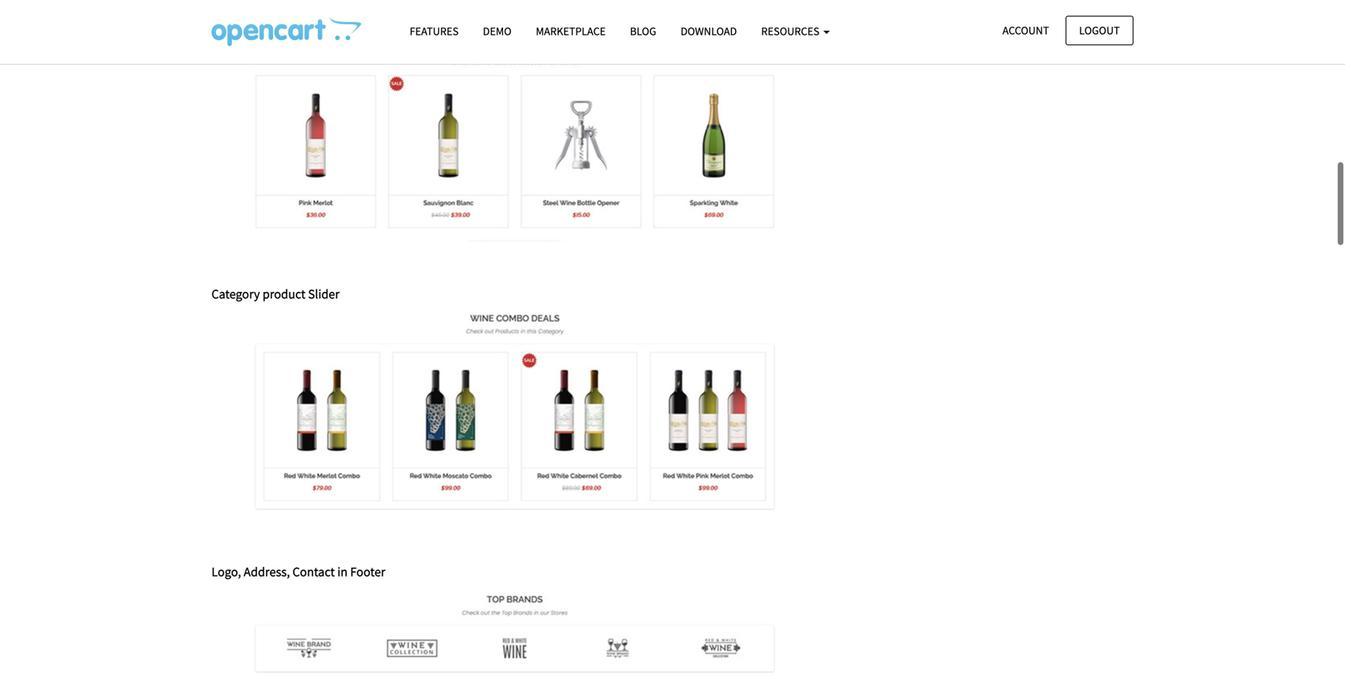 Task type: vqa. For each thing, say whether or not it's contained in the screenshot.
Blog Link
yes



Task type: locate. For each thing, give the bounding box(es) containing it.
address,
[[244, 564, 290, 580]]

logout link
[[1066, 16, 1134, 45]]

category
[[212, 286, 260, 302]]

resources
[[762, 24, 822, 38]]

demo
[[483, 24, 512, 38]]

category product slider
[[212, 286, 340, 302]]

in
[[338, 564, 348, 580]]

download link
[[669, 17, 750, 45]]

logout
[[1080, 23, 1120, 38]]

marketplace
[[536, 24, 606, 38]]

blog link
[[618, 17, 669, 45]]

download
[[681, 24, 737, 38]]

logo,
[[212, 564, 241, 580]]

blog
[[630, 24, 657, 38]]

account
[[1003, 23, 1050, 38]]

opencart - accura coral v-1 multipurpose theme image
[[212, 17, 361, 46]]

features
[[410, 24, 459, 38]]

contact
[[293, 564, 335, 580]]



Task type: describe. For each thing, give the bounding box(es) containing it.
account link
[[989, 16, 1064, 45]]

demo link
[[471, 17, 524, 45]]

product
[[263, 286, 306, 302]]

resources link
[[750, 17, 842, 45]]

marketplace link
[[524, 17, 618, 45]]

footer
[[350, 564, 386, 580]]

logo, address, contact in footer
[[212, 564, 386, 580]]

slider
[[308, 286, 340, 302]]

features link
[[398, 17, 471, 45]]



